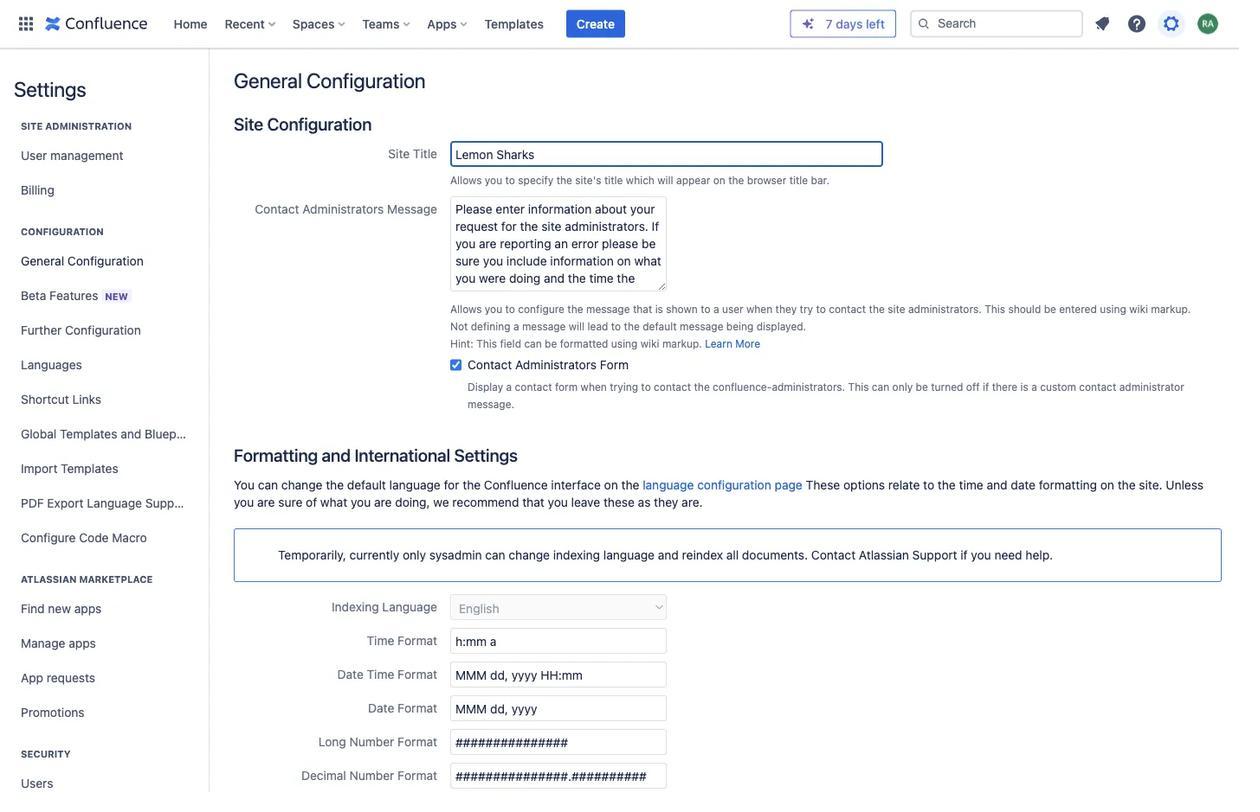 Task type: vqa. For each thing, say whether or not it's contained in the screenshot.
when within the Allows you to configure the message that is shown to a user when they try to contact the site administrators. This should be entered using wiki markup. Not defining a message will lead to the default message being displayed. Hint: This field can be formatted using wiki markup. Learn More
yes



Task type: locate. For each thing, give the bounding box(es) containing it.
sysadmin
[[429, 549, 482, 563]]

settings up the site administration
[[14, 77, 86, 101]]

0 vertical spatial templates
[[484, 16, 544, 31]]

will inside allows you to configure the message that is shown to a user when they try to contact the site administrators. this should be entered using wiki markup. not defining a message will lead to the default message being displayed. hint: this field can be formatted using wiki markup. learn more
[[569, 320, 585, 332]]

0 horizontal spatial message
[[522, 320, 566, 332]]

0 horizontal spatial general
[[21, 254, 64, 268]]

contact right try
[[829, 303, 866, 315]]

0 horizontal spatial settings
[[14, 77, 86, 101]]

import templates link
[[14, 452, 194, 487]]

0 horizontal spatial support
[[145, 497, 190, 511]]

0 vertical spatial language
[[87, 497, 142, 511]]

1 vertical spatial will
[[569, 320, 585, 332]]

can right field
[[524, 338, 542, 350]]

page
[[775, 478, 802, 493]]

can
[[524, 338, 542, 350], [872, 381, 889, 393], [258, 478, 278, 493], [485, 549, 505, 563]]

1 horizontal spatial title
[[789, 174, 808, 186]]

reindex
[[682, 549, 723, 563]]

apps right new
[[74, 602, 102, 616]]

1 vertical spatial date
[[368, 702, 394, 716]]

format for date time format
[[398, 668, 437, 682]]

contact administrators form display a contact form when trying to contact the confluence-administrators. this can only be turned off if there is a custom contact administrator message.
[[468, 358, 1184, 410]]

settings up confluence
[[454, 445, 518, 465]]

days
[[836, 16, 863, 31]]

search image
[[917, 17, 931, 31]]

0 horizontal spatial only
[[403, 549, 426, 563]]

1 vertical spatial they
[[654, 496, 678, 510]]

general configuration link
[[14, 244, 194, 279]]

1 horizontal spatial this
[[848, 381, 869, 393]]

general up beta
[[21, 254, 64, 268]]

administrators up form
[[515, 358, 597, 372]]

contact administrators message
[[255, 202, 437, 216]]

0 vertical spatial number
[[349, 736, 394, 750]]

1 horizontal spatial change
[[509, 549, 550, 563]]

the left time
[[938, 478, 956, 493]]

date for date format
[[368, 702, 394, 716]]

you up defining
[[485, 303, 502, 315]]

lead
[[587, 320, 608, 332]]

to
[[505, 174, 515, 186], [505, 303, 515, 315], [701, 303, 710, 315], [816, 303, 826, 315], [611, 320, 621, 332], [641, 381, 651, 393], [923, 478, 934, 493]]

1 vertical spatial contact
[[468, 358, 512, 372]]

bar.
[[811, 174, 829, 186]]

that inside allows you to configure the message that is shown to a user when they try to contact the site administrators. this should be entered using wiki markup. not defining a message will lead to the default message being displayed. hint: this field can be formatted using wiki markup. learn more
[[633, 303, 652, 315]]

allows you to specify the site's title which will appear on the browser title bar.
[[450, 174, 829, 186]]

the left site
[[869, 303, 885, 315]]

5 format from the top
[[398, 769, 437, 784]]

2 vertical spatial this
[[848, 381, 869, 393]]

to right trying
[[641, 381, 651, 393]]

general configuration up the beta features new
[[21, 254, 143, 268]]

settings
[[14, 77, 86, 101], [454, 445, 518, 465]]

they right as
[[654, 496, 678, 510]]

be left 'turned'
[[916, 381, 928, 393]]

on
[[713, 174, 725, 186], [604, 478, 618, 493], [1100, 478, 1114, 493]]

message up learn
[[680, 320, 723, 332]]

notification icon image
[[1092, 13, 1113, 34]]

these options relate to the time and date formatting on the site. unless you are sure of what you are doing, we recommend that you leave these as they are.
[[234, 478, 1204, 510]]

1 vertical spatial apps
[[69, 637, 96, 651]]

on up these
[[604, 478, 618, 493]]

and left reindex
[[658, 549, 679, 563]]

language up doing,
[[389, 478, 441, 493]]

general configuration
[[234, 68, 426, 93], [21, 254, 143, 268]]

1 vertical spatial general
[[21, 254, 64, 268]]

0 horizontal spatial that
[[522, 496, 544, 510]]

display
[[468, 381, 503, 393]]

0 horizontal spatial administrators.
[[772, 381, 845, 393]]

1 allows from the top
[[450, 174, 482, 186]]

default down shown
[[643, 320, 677, 332]]

you left 'specify'
[[485, 174, 502, 186]]

we
[[433, 496, 449, 510]]

site for site configuration
[[388, 147, 410, 161]]

if inside contact administrators form display a contact form when trying to contact the confluence-administrators. this can only be turned off if there is a custom contact administrator message.
[[983, 381, 989, 393]]

0 horizontal spatial if
[[961, 549, 968, 563]]

language
[[87, 497, 142, 511], [382, 600, 437, 615]]

format down date format
[[398, 736, 437, 750]]

2 format from the top
[[398, 668, 437, 682]]

1 vertical spatial administrators
[[515, 358, 597, 372]]

apps up "requests"
[[69, 637, 96, 651]]

shortcut links
[[21, 393, 101, 407]]

number up decimal number format
[[349, 736, 394, 750]]

0 horizontal spatial using
[[611, 338, 638, 350]]

format up date format
[[398, 668, 437, 682]]

banner
[[0, 0, 1239, 48]]

are left doing,
[[374, 496, 392, 510]]

change up of
[[281, 478, 322, 493]]

contact right trying
[[654, 381, 691, 393]]

2 are from the left
[[374, 496, 392, 510]]

general configuration up site configuration
[[234, 68, 426, 93]]

a
[[713, 303, 719, 315], [513, 320, 519, 332], [506, 381, 512, 393], [1031, 381, 1037, 393]]

0 horizontal spatial administrators
[[302, 202, 384, 216]]

0 vertical spatial they
[[775, 303, 797, 315]]

is right there
[[1020, 381, 1028, 393]]

this down defining
[[476, 338, 497, 350]]

allows up not in the left top of the page
[[450, 303, 482, 315]]

templates up the pdf export language support link
[[61, 462, 118, 476]]

0 vertical spatial date
[[337, 668, 363, 682]]

are left sure
[[257, 496, 275, 510]]

and left blueprints
[[121, 427, 141, 442]]

1 horizontal spatial is
[[1020, 381, 1028, 393]]

1 horizontal spatial wiki
[[1129, 303, 1148, 315]]

atlassian inside group
[[21, 574, 77, 586]]

configure
[[518, 303, 564, 315]]

will right "which"
[[657, 174, 673, 186]]

allows inside allows you to configure the message that is shown to a user when they try to contact the site administrators. this should be entered using wiki markup. not defining a message will lead to the default message being displayed. hint: this field can be formatted using wiki markup. learn more
[[450, 303, 482, 315]]

time down indexing language on the bottom left of the page
[[367, 634, 394, 649]]

administrators. inside contact administrators form display a contact form when trying to contact the confluence-administrators. this can only be turned off if there is a custom contact administrator message.
[[772, 381, 845, 393]]

0 horizontal spatial they
[[654, 496, 678, 510]]

1 vertical spatial markup.
[[662, 338, 702, 350]]

contact
[[829, 303, 866, 315], [515, 381, 552, 393], [654, 381, 691, 393], [1079, 381, 1116, 393]]

format down long number format on the left of page
[[398, 769, 437, 784]]

contact inside contact administrators form display a contact form when trying to contact the confluence-administrators. this can only be turned off if there is a custom contact administrator message.
[[468, 358, 512, 372]]

1 vertical spatial is
[[1020, 381, 1028, 393]]

templates right apps popup button
[[484, 16, 544, 31]]

configure code macro
[[21, 531, 147, 545]]

message up lead at the top of page
[[586, 303, 630, 315]]

your profile and preferences image
[[1197, 13, 1218, 34]]

format for long number format
[[398, 736, 437, 750]]

site inside group
[[21, 121, 43, 132]]

on inside these options relate to the time and date formatting on the site. unless you are sure of what you are doing, we recommend that you leave these as they are.
[[1100, 478, 1114, 493]]

1 vertical spatial number
[[349, 769, 394, 784]]

if left need
[[961, 549, 968, 563]]

site administration group
[[14, 102, 194, 213]]

apps
[[74, 602, 102, 616], [69, 637, 96, 651]]

2 title from the left
[[789, 174, 808, 186]]

support up macro
[[145, 497, 190, 511]]

default
[[643, 320, 677, 332], [347, 478, 386, 493]]

being
[[726, 320, 754, 332]]

apps inside manage apps link
[[69, 637, 96, 651]]

2 allows from the top
[[450, 303, 482, 315]]

0 horizontal spatial are
[[257, 496, 275, 510]]

hint:
[[450, 338, 473, 350]]

indexing
[[332, 600, 379, 615]]

0 vertical spatial support
[[145, 497, 190, 511]]

1 horizontal spatial administrators
[[515, 358, 597, 372]]

1 vertical spatial settings
[[454, 445, 518, 465]]

they up displayed.
[[775, 303, 797, 315]]

templates down links
[[60, 427, 117, 442]]

all
[[726, 549, 739, 563]]

1 horizontal spatial when
[[746, 303, 772, 315]]

Time Format text field
[[450, 629, 667, 655]]

Decimal Number Format text field
[[450, 764, 667, 790]]

allows for allows you to specify the site's title which will appear on the browser title bar.
[[450, 174, 482, 186]]

is left shown
[[655, 303, 663, 315]]

1 number from the top
[[349, 736, 394, 750]]

Long Number Format text field
[[450, 730, 667, 756]]

spaces
[[293, 16, 335, 31]]

administrators. right site
[[908, 303, 982, 315]]

wiki right entered
[[1129, 303, 1148, 315]]

user
[[722, 303, 743, 315]]

this inside contact administrators form display a contact form when trying to contact the confluence-administrators. this can only be turned off if there is a custom contact administrator message.
[[848, 381, 869, 393]]

1 horizontal spatial general
[[234, 68, 302, 93]]

0 horizontal spatial when
[[581, 381, 607, 393]]

1 horizontal spatial using
[[1100, 303, 1126, 315]]

number for long
[[349, 736, 394, 750]]

date for date time format
[[337, 668, 363, 682]]

change
[[281, 478, 322, 493], [509, 549, 550, 563]]

0 vertical spatial administrators
[[302, 202, 384, 216]]

and inside configuration group
[[121, 427, 141, 442]]

0 horizontal spatial language
[[87, 497, 142, 511]]

only right "currently"
[[403, 549, 426, 563]]

templates for import templates
[[61, 462, 118, 476]]

the right configure
[[567, 303, 583, 315]]

users
[[21, 777, 53, 791]]

2 horizontal spatial this
[[985, 303, 1005, 315]]

0 vertical spatial contact
[[255, 202, 299, 216]]

and right time
[[987, 478, 1007, 493]]

they
[[775, 303, 797, 315], [654, 496, 678, 510]]

to up defining
[[505, 303, 515, 315]]

templates
[[484, 16, 544, 31], [60, 427, 117, 442], [61, 462, 118, 476]]

1 vertical spatial using
[[611, 338, 638, 350]]

confluence-
[[713, 381, 772, 393]]

1 horizontal spatial that
[[633, 303, 652, 315]]

number
[[349, 736, 394, 750], [349, 769, 394, 784]]

0 horizontal spatial date
[[337, 668, 363, 682]]

form
[[600, 358, 629, 372]]

1 vertical spatial only
[[403, 549, 426, 563]]

atlassian down options
[[859, 549, 909, 563]]

0 vertical spatial is
[[655, 303, 663, 315]]

will
[[657, 174, 673, 186], [569, 320, 585, 332]]

1 horizontal spatial message
[[586, 303, 630, 315]]

0 horizontal spatial is
[[655, 303, 663, 315]]

0 vertical spatial only
[[892, 381, 913, 393]]

0 horizontal spatial site
[[21, 121, 43, 132]]

1 horizontal spatial they
[[775, 303, 797, 315]]

1 horizontal spatial default
[[643, 320, 677, 332]]

1 vertical spatial that
[[522, 496, 544, 510]]

you right the what
[[351, 496, 371, 510]]

configuration group
[[14, 208, 201, 561]]

you inside allows you to configure the message that is shown to a user when they try to contact the site administrators. this should be entered using wiki markup. not defining a message will lead to the default message being displayed. hint: this field can be formatted using wiki markup. learn more
[[485, 303, 502, 315]]

the inside contact administrators form display a contact form when trying to contact the confluence-administrators. this can only be turned off if there is a custom contact administrator message.
[[694, 381, 710, 393]]

is inside contact administrators form display a contact form when trying to contact the confluence-administrators. this can only be turned off if there is a custom contact administrator message.
[[1020, 381, 1028, 393]]

only
[[892, 381, 913, 393], [403, 549, 426, 563]]

0 vertical spatial will
[[657, 174, 673, 186]]

Contact Administrators Message text field
[[450, 197, 667, 292]]

templates inside import templates link
[[61, 462, 118, 476]]

be right the should
[[1044, 303, 1056, 315]]

this left the should
[[985, 303, 1005, 315]]

support inside configuration group
[[145, 497, 190, 511]]

a left user
[[713, 303, 719, 315]]

field
[[500, 338, 521, 350]]

language up 'time format'
[[382, 600, 437, 615]]

can inside contact administrators form display a contact form when trying to contact the confluence-administrators. this can only be turned off if there is a custom contact administrator message.
[[872, 381, 889, 393]]

browser
[[747, 174, 786, 186]]

a right display
[[506, 381, 512, 393]]

0 vertical spatial atlassian
[[859, 549, 909, 563]]

0 vertical spatial that
[[633, 303, 652, 315]]

time down 'time format'
[[367, 668, 394, 682]]

1 horizontal spatial be
[[916, 381, 928, 393]]

1 vertical spatial change
[[509, 549, 550, 563]]

confluence image
[[45, 13, 148, 34], [45, 13, 148, 34]]

administrators. down allows you to configure the message that is shown to a user when they try to contact the site administrators. this should be entered using wiki markup. not defining a message will lead to the default message being displayed. hint: this field can be formatted using wiki markup. learn more at top
[[772, 381, 845, 393]]

message
[[586, 303, 630, 315], [522, 320, 566, 332], [680, 320, 723, 332]]

you can change the default language for the confluence interface on the language configuration page
[[234, 478, 802, 493]]

administrators inside contact administrators form display a contact form when trying to contact the confluence-administrators. this can only be turned off if there is a custom contact administrator message.
[[515, 358, 597, 372]]

0 horizontal spatial wiki
[[641, 338, 659, 350]]

0 horizontal spatial be
[[545, 338, 557, 350]]

templates inside templates link
[[484, 16, 544, 31]]

language down import templates link
[[87, 497, 142, 511]]

only left 'turned'
[[892, 381, 913, 393]]

learn more link
[[705, 338, 760, 350]]

wiki right formatted
[[641, 338, 659, 350]]

wiki
[[1129, 303, 1148, 315], [641, 338, 659, 350]]

to inside contact administrators form display a contact form when trying to contact the confluence-administrators. this can only be turned off if there is a custom contact administrator message.
[[641, 381, 651, 393]]

1 horizontal spatial general configuration
[[234, 68, 426, 93]]

1 vertical spatial when
[[581, 381, 607, 393]]

a up field
[[513, 320, 519, 332]]

displayed.
[[757, 320, 806, 332]]

to right relate
[[923, 478, 934, 493]]

number down long number format on the left of page
[[349, 769, 394, 784]]

indexing language
[[332, 600, 437, 615]]

1 horizontal spatial support
[[912, 549, 957, 563]]

promotions
[[21, 706, 84, 720]]

off
[[966, 381, 980, 393]]

the right the for
[[463, 478, 481, 493]]

teams button
[[357, 10, 417, 38]]

be left formatted
[[545, 338, 557, 350]]

Site Title text field
[[450, 141, 883, 167]]

date down "indexing"
[[337, 668, 363, 682]]

7 days left
[[826, 16, 885, 31]]

left
[[866, 16, 885, 31]]

these
[[806, 478, 840, 493]]

using
[[1100, 303, 1126, 315], [611, 338, 638, 350]]

more
[[735, 338, 760, 350]]

1 vertical spatial this
[[476, 338, 497, 350]]

that down you can change the default language for the confluence interface on the language configuration page
[[522, 496, 544, 510]]

date up long number format on the left of page
[[368, 702, 394, 716]]

0 horizontal spatial change
[[281, 478, 322, 493]]

0 horizontal spatial atlassian
[[21, 574, 77, 586]]

2 time from the top
[[367, 668, 394, 682]]

0 horizontal spatial general configuration
[[21, 254, 143, 268]]

features
[[50, 288, 98, 303]]

of
[[306, 496, 317, 510]]

as
[[638, 496, 651, 510]]

2 vertical spatial templates
[[61, 462, 118, 476]]

1 vertical spatial support
[[912, 549, 957, 563]]

on right the formatting
[[1100, 478, 1114, 493]]

create
[[577, 16, 615, 31]]

beta
[[21, 288, 46, 303]]

title left the "bar."
[[789, 174, 808, 186]]

2 horizontal spatial be
[[1044, 303, 1056, 315]]

0 horizontal spatial title
[[604, 174, 623, 186]]

can right 'sysadmin'
[[485, 549, 505, 563]]

administrators. inside allows you to configure the message that is shown to a user when they try to contact the site administrators. this should be entered using wiki markup. not defining a message will lead to the default message being displayed. hint: this field can be formatted using wiki markup. learn more
[[908, 303, 982, 315]]

can left 'turned'
[[872, 381, 889, 393]]

create link
[[566, 10, 625, 38]]

further
[[21, 323, 62, 338]]

1 vertical spatial administrators.
[[772, 381, 845, 393]]

0 vertical spatial default
[[643, 320, 677, 332]]

0 vertical spatial allows
[[450, 174, 482, 186]]

configuration
[[306, 68, 426, 93], [267, 113, 372, 134], [21, 226, 104, 238], [67, 254, 143, 268], [65, 323, 141, 338]]

on right appear
[[713, 174, 725, 186]]

is
[[655, 303, 663, 315], [1020, 381, 1028, 393]]

2 horizontal spatial on
[[1100, 478, 1114, 493]]

new
[[105, 291, 128, 302]]

Date Time Format text field
[[450, 662, 667, 688]]

you down interface at the bottom of page
[[548, 496, 568, 510]]

pdf export language support
[[21, 497, 190, 511]]

apps inside find new apps link
[[74, 602, 102, 616]]

will up formatted
[[569, 320, 585, 332]]

billing
[[21, 183, 54, 197]]

languages
[[21, 358, 82, 372]]

find
[[21, 602, 45, 616]]

markup. up administrator
[[1151, 303, 1191, 315]]

when right form
[[581, 381, 607, 393]]

when
[[746, 303, 772, 315], [581, 381, 607, 393]]

1 vertical spatial allows
[[450, 303, 482, 315]]

change left indexing
[[509, 549, 550, 563]]

format up date time format
[[398, 634, 437, 649]]

4 format from the top
[[398, 736, 437, 750]]

and up the what
[[322, 445, 351, 465]]

the left confluence-
[[694, 381, 710, 393]]

0 horizontal spatial on
[[604, 478, 618, 493]]

1 vertical spatial templates
[[60, 427, 117, 442]]

the up the what
[[326, 478, 344, 493]]

1 vertical spatial time
[[367, 668, 394, 682]]

help icon image
[[1126, 13, 1147, 34]]

1 horizontal spatial only
[[892, 381, 913, 393]]

teams
[[362, 16, 399, 31]]

1 horizontal spatial are
[[374, 496, 392, 510]]

to right lead at the top of page
[[611, 320, 621, 332]]

relate
[[888, 478, 920, 493]]

general
[[234, 68, 302, 93], [21, 254, 64, 268]]

if right off
[[983, 381, 989, 393]]

0 horizontal spatial will
[[569, 320, 585, 332]]

2 number from the top
[[349, 769, 394, 784]]

1 horizontal spatial markup.
[[1151, 303, 1191, 315]]

allows left 'specify'
[[450, 174, 482, 186]]

language inside configuration group
[[87, 497, 142, 511]]

templates inside the global templates and blueprints link
[[60, 427, 117, 442]]

message down configure
[[522, 320, 566, 332]]

that left shown
[[633, 303, 652, 315]]

3 format from the top
[[398, 702, 437, 716]]

and
[[121, 427, 141, 442], [322, 445, 351, 465], [987, 478, 1007, 493], [658, 549, 679, 563]]

2 horizontal spatial message
[[680, 320, 723, 332]]

0 horizontal spatial default
[[347, 478, 386, 493]]

and inside these options relate to the time and date formatting on the site. unless you are sure of what you are doing, we recommend that you leave these as they are.
[[987, 478, 1007, 493]]

contact left form
[[515, 381, 552, 393]]

message
[[387, 202, 437, 216]]



Task type: describe. For each thing, give the bounding box(es) containing it.
0 vertical spatial this
[[985, 303, 1005, 315]]

spaces button
[[287, 10, 352, 38]]

language right indexing
[[603, 549, 655, 563]]

when inside contact administrators form display a contact form when trying to contact the confluence-administrators. this can only be turned off if there is a custom contact administrator message.
[[581, 381, 607, 393]]

be inside contact administrators form display a contact form when trying to contact the confluence-administrators. this can only be turned off if there is a custom contact administrator message.
[[916, 381, 928, 393]]

is inside allows you to configure the message that is shown to a user when they try to contact the site administrators. this should be entered using wiki markup. not defining a message will lead to the default message being displayed. hint: this field can be formatted using wiki markup. learn more
[[655, 303, 663, 315]]

1 vertical spatial wiki
[[641, 338, 659, 350]]

title
[[413, 147, 437, 161]]

global
[[21, 427, 56, 442]]

further configuration
[[21, 323, 141, 338]]

specify
[[518, 174, 554, 186]]

time
[[959, 478, 983, 493]]

administrators for message
[[302, 202, 384, 216]]

appswitcher icon image
[[16, 13, 36, 34]]

that inside these options relate to the time and date formatting on the site. unless you are sure of what you are doing, we recommend that you leave these as they are.
[[522, 496, 544, 510]]

promotions link
[[14, 696, 194, 731]]

links
[[72, 393, 101, 407]]

which
[[626, 174, 655, 186]]

banner containing home
[[0, 0, 1239, 48]]

2 horizontal spatial contact
[[811, 549, 856, 563]]

configuration
[[697, 478, 771, 493]]

options
[[843, 478, 885, 493]]

doing,
[[395, 496, 430, 510]]

site configuration
[[234, 113, 372, 134]]

site title
[[388, 147, 437, 161]]

long
[[318, 736, 346, 750]]

1 time from the top
[[367, 634, 394, 649]]

not
[[450, 320, 468, 332]]

pdf
[[21, 497, 44, 511]]

general inside configuration group
[[21, 254, 64, 268]]

can inside allows you to configure the message that is shown to a user when they try to contact the site administrators. this should be entered using wiki markup. not defining a message will lead to the default message being displayed. hint: this field can be formatted using wiki markup. learn more
[[524, 338, 542, 350]]

home link
[[168, 10, 213, 38]]

1 vertical spatial if
[[961, 549, 968, 563]]

0 vertical spatial general configuration
[[234, 68, 426, 93]]

the left site. at the right of the page
[[1118, 478, 1136, 493]]

you down you
[[234, 496, 254, 510]]

further configuration link
[[14, 313, 194, 348]]

can right you
[[258, 478, 278, 493]]

security group
[[14, 731, 194, 794]]

allows you to configure the message that is shown to a user when they try to contact the site administrators. this should be entered using wiki markup. not defining a message will lead to the default message being displayed. hint: this field can be formatted using wiki markup. learn more
[[450, 303, 1191, 350]]

formatting
[[1039, 478, 1097, 493]]

contact right custom
[[1079, 381, 1116, 393]]

unless
[[1166, 478, 1204, 493]]

a left custom
[[1031, 381, 1037, 393]]

language up are.
[[643, 478, 694, 493]]

users link
[[14, 767, 194, 794]]

trying
[[610, 381, 638, 393]]

what
[[320, 496, 347, 510]]

formatted
[[560, 338, 608, 350]]

export
[[47, 497, 84, 511]]

the up these
[[621, 478, 639, 493]]

contact for contact administrators form display a contact form when trying to contact the confluence-administrators. this can only be turned off if there is a custom contact administrator message.
[[468, 358, 512, 372]]

indexing
[[553, 549, 600, 563]]

the left site's
[[556, 174, 572, 186]]

0 horizontal spatial this
[[476, 338, 497, 350]]

atlassian marketplace group
[[14, 556, 194, 736]]

contact inside allows you to configure the message that is shown to a user when they try to contact the site administrators. this should be entered using wiki markup. not defining a message will lead to the default message being displayed. hint: this field can be formatted using wiki markup. learn more
[[829, 303, 866, 315]]

1 horizontal spatial atlassian
[[859, 549, 909, 563]]

should
[[1008, 303, 1041, 315]]

manage
[[21, 637, 65, 651]]

management
[[50, 148, 123, 163]]

collapse sidebar image
[[189, 57, 227, 92]]

the left browser
[[728, 174, 744, 186]]

sure
[[278, 496, 302, 510]]

1 vertical spatial be
[[545, 338, 557, 350]]

configure code macro link
[[14, 521, 194, 556]]

user management link
[[14, 139, 194, 173]]

0 vertical spatial general
[[234, 68, 302, 93]]

when inside allows you to configure the message that is shown to a user when they try to contact the site administrators. this should be entered using wiki markup. not defining a message will lead to the default message being displayed. hint: this field can be formatted using wiki markup. learn more
[[746, 303, 772, 315]]

0 vertical spatial using
[[1100, 303, 1126, 315]]

configuration inside general configuration link
[[67, 254, 143, 268]]

to inside these options relate to the time and date formatting on the site. unless you are sure of what you are doing, we recommend that you leave these as they are.
[[923, 478, 934, 493]]

on for interface
[[604, 478, 618, 493]]

decimal
[[301, 769, 346, 784]]

Date Format text field
[[450, 696, 667, 722]]

manage apps link
[[14, 627, 194, 661]]

marketplace
[[79, 574, 153, 586]]

global templates and blueprints link
[[14, 417, 201, 452]]

language configuration page link
[[643, 478, 802, 493]]

global element
[[10, 0, 790, 48]]

manage apps
[[21, 637, 96, 651]]

appear
[[676, 174, 710, 186]]

apps button
[[422, 10, 474, 38]]

1 title from the left
[[604, 174, 623, 186]]

shown
[[666, 303, 698, 315]]

for
[[444, 478, 459, 493]]

form
[[555, 381, 578, 393]]

contact for contact administrators message
[[255, 202, 299, 216]]

only inside contact administrators form display a contact form when trying to contact the confluence-administrators. this can only be turned off if there is a custom contact administrator message.
[[892, 381, 913, 393]]

requests
[[47, 671, 95, 686]]

format for decimal number format
[[398, 769, 437, 784]]

to right shown
[[701, 303, 710, 315]]

0 vertical spatial wiki
[[1129, 303, 1148, 315]]

custom
[[1040, 381, 1076, 393]]

import templates
[[21, 462, 118, 476]]

need
[[994, 549, 1022, 563]]

recent button
[[220, 10, 282, 38]]

Contact Administrators Form checkbox
[[450, 357, 461, 374]]

try
[[800, 303, 813, 315]]

1 horizontal spatial settings
[[454, 445, 518, 465]]

formatting
[[234, 445, 318, 465]]

app requests
[[21, 671, 95, 686]]

configuration inside further configuration 'link'
[[65, 323, 141, 338]]

are.
[[682, 496, 703, 510]]

apps
[[427, 16, 457, 31]]

defining
[[471, 320, 510, 332]]

allows for allows you to configure the message that is shown to a user when they try to contact the site administrators. this should be entered using wiki markup. not defining a message will lead to the default message being displayed. hint: this field can be formatted using wiki markup. learn more
[[450, 303, 482, 315]]

app requests link
[[14, 661, 194, 696]]

security
[[21, 749, 71, 761]]

interface
[[551, 478, 601, 493]]

they inside these options relate to the time and date formatting on the site. unless you are sure of what you are doing, we recommend that you leave these as they are.
[[654, 496, 678, 510]]

confluence
[[484, 478, 548, 493]]

0 vertical spatial settings
[[14, 77, 86, 101]]

1 format from the top
[[398, 634, 437, 649]]

import
[[21, 462, 57, 476]]

administration
[[45, 121, 132, 132]]

1 horizontal spatial will
[[657, 174, 673, 186]]

the right lead at the top of page
[[624, 320, 640, 332]]

there
[[992, 381, 1018, 393]]

blueprints
[[145, 427, 201, 442]]

help.
[[1026, 549, 1053, 563]]

templates link
[[479, 10, 549, 38]]

premium icon image
[[801, 17, 815, 31]]

1 horizontal spatial site
[[234, 113, 263, 134]]

pdf export language support link
[[14, 487, 194, 521]]

Search field
[[910, 10, 1083, 38]]

app
[[21, 671, 43, 686]]

1 are from the left
[[257, 496, 275, 510]]

user
[[21, 148, 47, 163]]

settings icon image
[[1161, 13, 1182, 34]]

site's
[[575, 174, 601, 186]]

templates for global templates and blueprints
[[60, 427, 117, 442]]

you
[[234, 478, 255, 493]]

on for appear
[[713, 174, 725, 186]]

message.
[[468, 398, 514, 410]]

find new apps link
[[14, 592, 194, 627]]

they inside allows you to configure the message that is shown to a user when they try to contact the site administrators. this should be entered using wiki markup. not defining a message will lead to the default message being displayed. hint: this field can be formatted using wiki markup. learn more
[[775, 303, 797, 315]]

entered
[[1059, 303, 1097, 315]]

billing link
[[14, 173, 194, 208]]

temporarily, currently only sysadmin can change indexing language and reindex all documents. contact atlassian support if you need help.
[[278, 549, 1053, 563]]

to right try
[[816, 303, 826, 315]]

site for settings
[[21, 121, 43, 132]]

number for decimal
[[349, 769, 394, 784]]

site
[[888, 303, 905, 315]]

shortcut links link
[[14, 383, 194, 417]]

you left need
[[971, 549, 991, 563]]

0 vertical spatial change
[[281, 478, 322, 493]]

1 horizontal spatial language
[[382, 600, 437, 615]]

general configuration inside configuration group
[[21, 254, 143, 268]]

to left 'specify'
[[505, 174, 515, 186]]

administrators for form
[[515, 358, 597, 372]]

date format
[[368, 702, 437, 716]]

7
[[826, 16, 833, 31]]

atlassian marketplace
[[21, 574, 153, 586]]

global templates and blueprints
[[21, 427, 201, 442]]

1 vertical spatial default
[[347, 478, 386, 493]]

0 vertical spatial be
[[1044, 303, 1056, 315]]

default inside allows you to configure the message that is shown to a user when they try to contact the site administrators. this should be entered using wiki markup. not defining a message will lead to the default message being displayed. hint: this field can be formatted using wiki markup. learn more
[[643, 320, 677, 332]]



